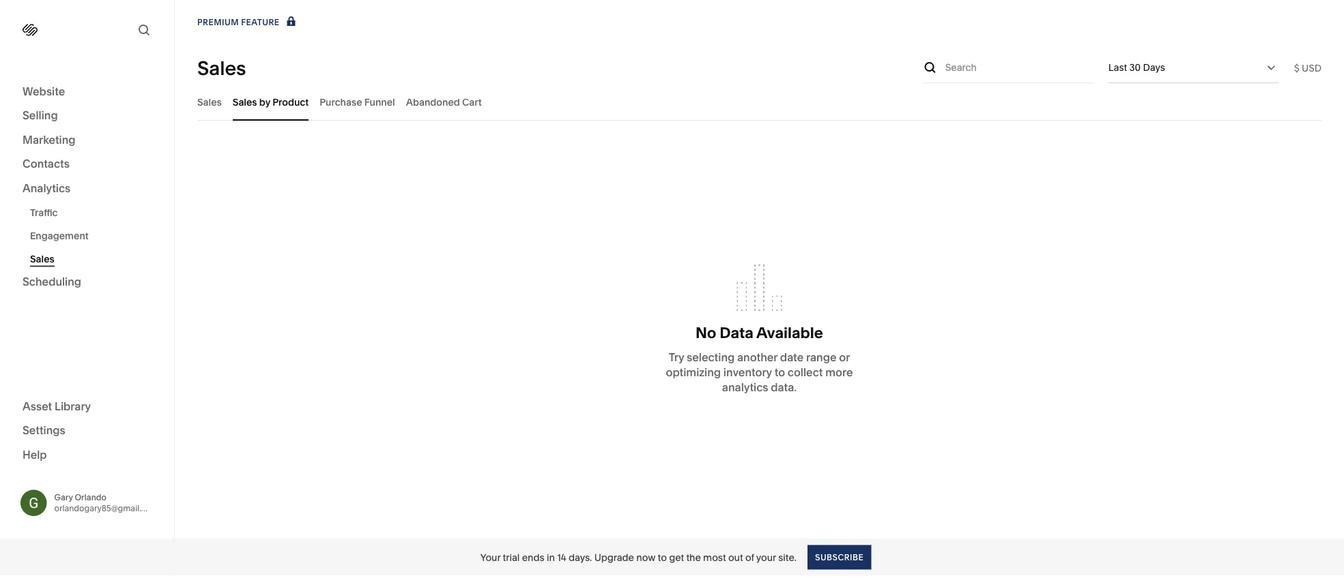 Task type: vqa. For each thing, say whether or not it's contained in the screenshot.
sharing
no



Task type: describe. For each thing, give the bounding box(es) containing it.
Search field
[[945, 60, 1071, 75]]

$ usd
[[1294, 62, 1322, 74]]

30
[[1130, 62, 1141, 73]]

help link
[[23, 448, 47, 463]]

sales by product button
[[233, 83, 309, 121]]

purchase funnel
[[320, 96, 395, 108]]

abandoned cart button
[[406, 83, 482, 121]]

gary orlando orlandogary85@gmail.com
[[54, 493, 159, 514]]

subscribe button
[[808, 546, 871, 570]]

data
[[720, 324, 754, 342]]

another
[[737, 351, 778, 364]]

asset library
[[23, 400, 91, 413]]

feature
[[241, 17, 280, 27]]

no
[[696, 324, 716, 342]]

out
[[728, 552, 743, 564]]

traffic
[[30, 207, 58, 218]]

gary
[[54, 493, 73, 503]]

14
[[557, 552, 566, 564]]

last
[[1108, 62, 1127, 73]]

data.
[[771, 381, 797, 394]]

engagement
[[30, 230, 89, 242]]

analytics link
[[23, 181, 152, 197]]

website link
[[23, 84, 152, 100]]

settings
[[23, 424, 65, 438]]

scheduling link
[[23, 275, 152, 291]]

try selecting another date range or optimizing inventory to collect more analytics data.
[[666, 351, 853, 394]]

or
[[839, 351, 850, 364]]

orlandogary85@gmail.com
[[54, 504, 159, 514]]

help
[[23, 449, 47, 462]]

orlando
[[75, 493, 106, 503]]

more
[[826, 366, 853, 379]]

days
[[1143, 62, 1165, 73]]

now
[[636, 552, 656, 564]]

contacts link
[[23, 157, 152, 173]]

premium
[[197, 17, 239, 27]]

product
[[273, 96, 309, 108]]

sales button
[[197, 83, 222, 121]]

collect
[[788, 366, 823, 379]]

premium feature button
[[197, 15, 299, 30]]

tab list containing sales
[[197, 83, 1322, 121]]

date
[[780, 351, 804, 364]]

your
[[480, 552, 501, 564]]

premium feature
[[197, 17, 280, 27]]

usd
[[1302, 62, 1322, 74]]

funnel
[[364, 96, 395, 108]]

site.
[[778, 552, 797, 564]]

asset
[[23, 400, 52, 413]]

most
[[703, 552, 726, 564]]

marketing link
[[23, 132, 152, 148]]

subscribe
[[815, 553, 864, 563]]

purchase
[[320, 96, 362, 108]]

$
[[1294, 62, 1300, 74]]

marketing
[[23, 133, 75, 146]]

your
[[756, 552, 776, 564]]

of
[[745, 552, 754, 564]]

last 30 days
[[1108, 62, 1165, 73]]

last 30 days button
[[1108, 53, 1279, 83]]



Task type: locate. For each thing, give the bounding box(es) containing it.
range
[[806, 351, 837, 364]]

sales
[[197, 56, 246, 80], [197, 96, 222, 108], [233, 96, 257, 108], [30, 253, 54, 265]]

1 vertical spatial to
[[658, 552, 667, 564]]

the
[[686, 552, 701, 564]]

in
[[547, 552, 555, 564]]

engagement link
[[30, 224, 159, 247]]

analytics
[[722, 381, 768, 394]]

tab list
[[197, 83, 1322, 121]]

sales by product
[[233, 96, 309, 108]]

traffic link
[[30, 201, 159, 224]]

scheduling
[[23, 275, 81, 289]]

to inside try selecting another date range or optimizing inventory to collect more analytics data.
[[775, 366, 785, 379]]

selling
[[23, 109, 58, 122]]

to
[[775, 366, 785, 379], [658, 552, 667, 564]]

inventory
[[724, 366, 772, 379]]

abandoned cart
[[406, 96, 482, 108]]

available
[[756, 324, 823, 342]]

website
[[23, 85, 65, 98]]

0 vertical spatial to
[[775, 366, 785, 379]]

by
[[259, 96, 270, 108]]

abandoned
[[406, 96, 460, 108]]

optimizing
[[666, 366, 721, 379]]

try
[[669, 351, 684, 364]]

purchase funnel button
[[320, 83, 395, 121]]

0 horizontal spatial to
[[658, 552, 667, 564]]

library
[[55, 400, 91, 413]]

sales link
[[30, 247, 159, 271]]

ends
[[522, 552, 544, 564]]

to up data.
[[775, 366, 785, 379]]

days.
[[569, 552, 592, 564]]

cart
[[462, 96, 482, 108]]

to for now
[[658, 552, 667, 564]]

sales inside button
[[233, 96, 257, 108]]

your trial ends in 14 days. upgrade now to get the most out of your site.
[[480, 552, 797, 564]]

no data available
[[696, 324, 823, 342]]

to for inventory
[[775, 366, 785, 379]]

settings link
[[23, 424, 152, 440]]

get
[[669, 552, 684, 564]]

analytics
[[23, 182, 71, 195]]

1 horizontal spatial to
[[775, 366, 785, 379]]

trial
[[503, 552, 520, 564]]

contacts
[[23, 157, 70, 171]]

selecting
[[687, 351, 735, 364]]

upgrade
[[594, 552, 634, 564]]

asset library link
[[23, 399, 152, 415]]

selling link
[[23, 108, 152, 124]]

to left get
[[658, 552, 667, 564]]



